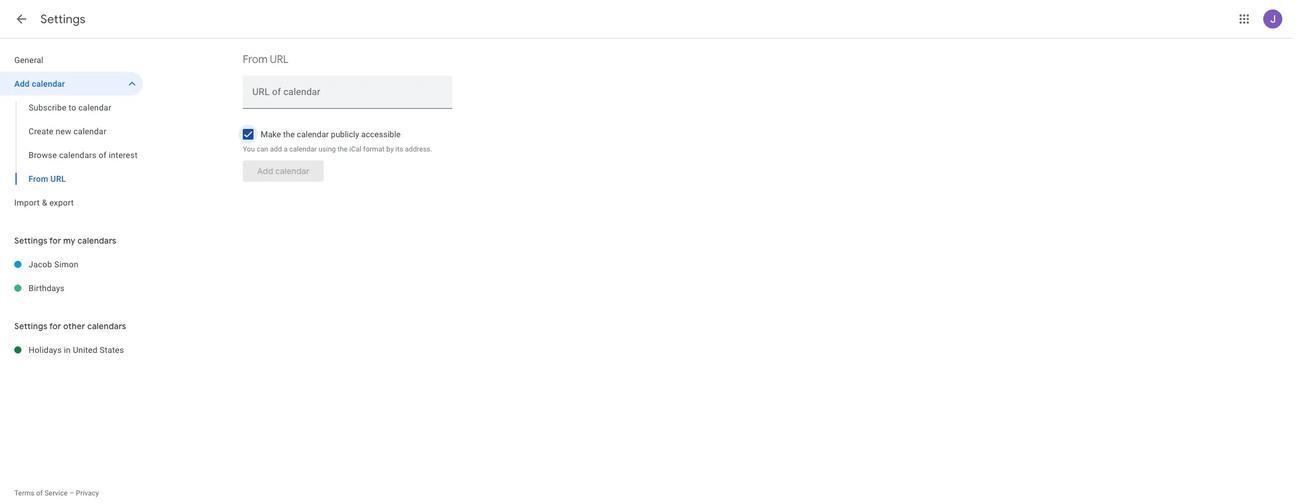 Task type: describe. For each thing, give the bounding box(es) containing it.
jacob
[[29, 260, 52, 270]]

using
[[318, 145, 336, 154]]

settings for my calendars
[[14, 236, 116, 246]]

1 vertical spatial the
[[338, 145, 348, 154]]

url inside group
[[50, 174, 66, 184]]

create
[[29, 127, 54, 136]]

for for my
[[49, 236, 61, 246]]

in
[[64, 346, 71, 355]]

make
[[261, 130, 281, 139]]

calendar for create new calendar
[[74, 127, 106, 136]]

browse calendars of interest
[[29, 151, 138, 160]]

from inside group
[[29, 174, 48, 184]]

new
[[56, 127, 71, 136]]

make the calendar publicly accessible
[[261, 130, 401, 139]]

service
[[44, 490, 68, 498]]

&
[[42, 198, 47, 208]]

0 horizontal spatial the
[[283, 130, 295, 139]]

accessible
[[361, 130, 401, 139]]

settings for settings for other calendars
[[14, 321, 47, 332]]

tree containing general
[[0, 48, 143, 215]]

1 vertical spatial of
[[36, 490, 43, 498]]

holidays
[[29, 346, 62, 355]]

calendar for make the calendar publicly accessible
[[297, 130, 329, 139]]

terms of service – privacy
[[14, 490, 99, 498]]

address.
[[405, 145, 432, 154]]

create new calendar
[[29, 127, 106, 136]]

import & export
[[14, 198, 74, 208]]

birthdays link
[[29, 277, 143, 301]]

subscribe
[[29, 103, 66, 112]]

format
[[363, 145, 385, 154]]

go back image
[[14, 12, 29, 26]]

birthdays tree item
[[0, 277, 143, 301]]

my
[[63, 236, 75, 246]]

can
[[257, 145, 268, 154]]

by
[[386, 145, 394, 154]]

add calendar tree item
[[0, 72, 143, 96]]

a
[[284, 145, 288, 154]]

import
[[14, 198, 40, 208]]

jacob simon tree item
[[0, 253, 143, 277]]

terms
[[14, 490, 34, 498]]

calendars for my
[[78, 236, 116, 246]]

add calendar
[[14, 79, 65, 89]]

holidays in united states tree item
[[0, 339, 143, 362]]

settings for settings
[[40, 12, 86, 27]]

terms of service link
[[14, 490, 68, 498]]



Task type: vqa. For each thing, say whether or not it's contained in the screenshot.
Holidays in United States link
yes



Task type: locate. For each thing, give the bounding box(es) containing it.
privacy link
[[76, 490, 99, 498]]

1 horizontal spatial of
[[99, 151, 107, 160]]

settings up 'holidays'
[[14, 321, 47, 332]]

from url inside tree
[[29, 174, 66, 184]]

2 for from the top
[[49, 321, 61, 332]]

for for other
[[49, 321, 61, 332]]

the
[[283, 130, 295, 139], [338, 145, 348, 154]]

url
[[270, 53, 289, 67], [50, 174, 66, 184]]

0 horizontal spatial url
[[50, 174, 66, 184]]

the up the a
[[283, 130, 295, 139]]

calendar up browse calendars of interest
[[74, 127, 106, 136]]

0 vertical spatial url
[[270, 53, 289, 67]]

0 vertical spatial settings
[[40, 12, 86, 27]]

1 vertical spatial from url
[[29, 174, 66, 184]]

0 horizontal spatial of
[[36, 490, 43, 498]]

0 horizontal spatial from
[[29, 174, 48, 184]]

you
[[243, 145, 255, 154]]

states
[[100, 346, 124, 355]]

–
[[69, 490, 74, 498]]

add
[[14, 79, 30, 89]]

birthdays
[[29, 284, 65, 293]]

ical
[[349, 145, 361, 154]]

0 vertical spatial of
[[99, 151, 107, 160]]

1 vertical spatial calendars
[[78, 236, 116, 246]]

other
[[63, 321, 85, 332]]

interest
[[109, 151, 138, 160]]

1 vertical spatial settings
[[14, 236, 47, 246]]

export
[[49, 198, 74, 208]]

2 vertical spatial settings
[[14, 321, 47, 332]]

united
[[73, 346, 97, 355]]

from
[[243, 53, 268, 67], [29, 174, 48, 184]]

browse
[[29, 151, 57, 160]]

holidays in united states link
[[29, 339, 143, 362]]

1 for from the top
[[49, 236, 61, 246]]

holidays in united states
[[29, 346, 124, 355]]

settings for other calendars
[[14, 321, 126, 332]]

from url
[[243, 53, 289, 67], [29, 174, 66, 184]]

general
[[14, 55, 43, 65]]

for left 'my' at left
[[49, 236, 61, 246]]

its
[[395, 145, 403, 154]]

subscribe to calendar
[[29, 103, 111, 112]]

None text field
[[252, 88, 443, 104]]

settings for my calendars tree
[[0, 253, 143, 301]]

jacob simon
[[29, 260, 78, 270]]

add
[[270, 145, 282, 154]]

of right terms at the bottom of the page
[[36, 490, 43, 498]]

calendar right to
[[78, 103, 111, 112]]

calendars for other
[[87, 321, 126, 332]]

1 vertical spatial from
[[29, 174, 48, 184]]

0 vertical spatial from url
[[243, 53, 289, 67]]

0 vertical spatial for
[[49, 236, 61, 246]]

tree
[[0, 48, 143, 215]]

1 horizontal spatial the
[[338, 145, 348, 154]]

1 vertical spatial url
[[50, 174, 66, 184]]

for left other
[[49, 321, 61, 332]]

of left interest
[[99, 151, 107, 160]]

for
[[49, 236, 61, 246], [49, 321, 61, 332]]

2 vertical spatial calendars
[[87, 321, 126, 332]]

0 vertical spatial the
[[283, 130, 295, 139]]

1 vertical spatial for
[[49, 321, 61, 332]]

calendar inside tree item
[[32, 79, 65, 89]]

calendars down create new calendar
[[59, 151, 96, 160]]

the left ical
[[338, 145, 348, 154]]

publicly
[[331, 130, 359, 139]]

calendar up subscribe
[[32, 79, 65, 89]]

calendars right 'my' at left
[[78, 236, 116, 246]]

privacy
[[76, 490, 99, 498]]

calendar
[[32, 79, 65, 89], [78, 103, 111, 112], [74, 127, 106, 136], [297, 130, 329, 139], [289, 145, 317, 154]]

calendars
[[59, 151, 96, 160], [78, 236, 116, 246], [87, 321, 126, 332]]

simon
[[54, 260, 78, 270]]

of
[[99, 151, 107, 160], [36, 490, 43, 498]]

settings
[[40, 12, 86, 27], [14, 236, 47, 246], [14, 321, 47, 332]]

calendar up using
[[297, 130, 329, 139]]

1 horizontal spatial url
[[270, 53, 289, 67]]

calendar for subscribe to calendar
[[78, 103, 111, 112]]

0 vertical spatial from
[[243, 53, 268, 67]]

you can add a calendar using the ical format by its address.
[[243, 145, 432, 154]]

1 horizontal spatial from url
[[243, 53, 289, 67]]

to
[[69, 103, 76, 112]]

calendars up states
[[87, 321, 126, 332]]

0 vertical spatial calendars
[[59, 151, 96, 160]]

group
[[0, 96, 143, 191]]

settings right go back icon
[[40, 12, 86, 27]]

settings heading
[[40, 12, 86, 27]]

group containing subscribe to calendar
[[0, 96, 143, 191]]

0 horizontal spatial from url
[[29, 174, 66, 184]]

settings up jacob
[[14, 236, 47, 246]]

calendar right the a
[[289, 145, 317, 154]]

settings for settings for my calendars
[[14, 236, 47, 246]]

1 horizontal spatial from
[[243, 53, 268, 67]]



